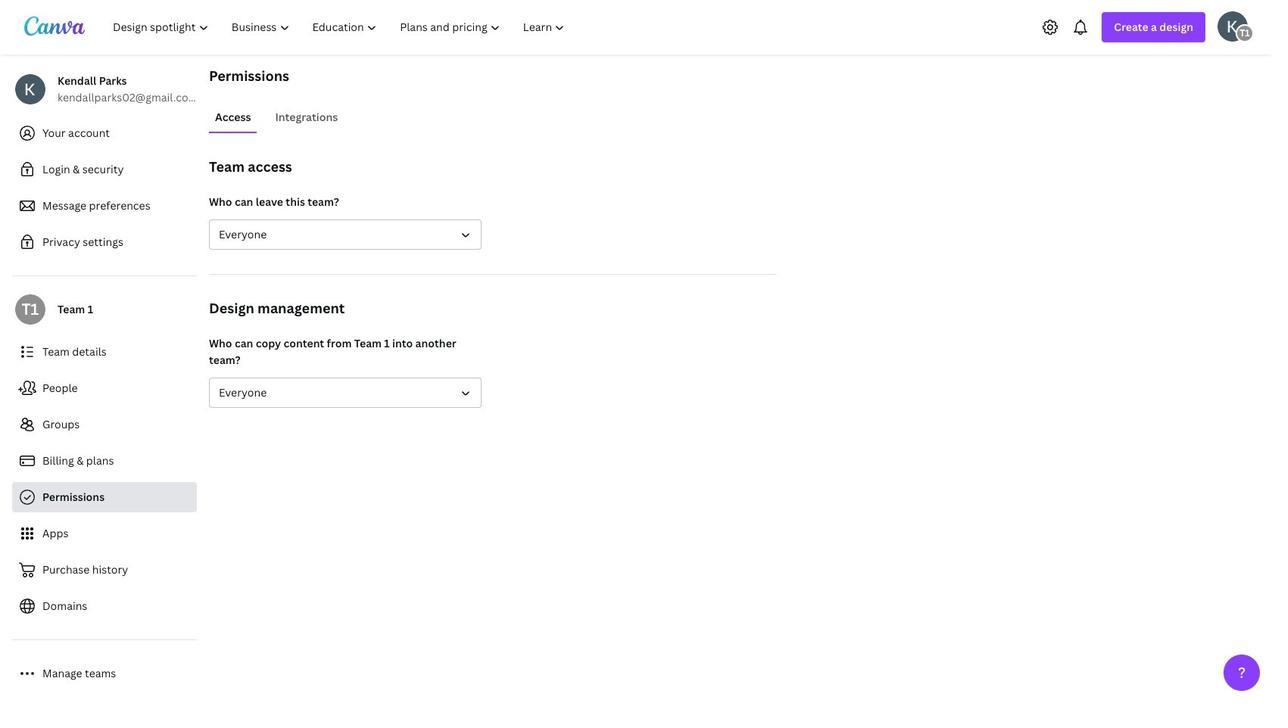 Task type: vqa. For each thing, say whether or not it's contained in the screenshot.
Team 1 ELEMENT to the bottom
yes



Task type: describe. For each thing, give the bounding box(es) containing it.
0 horizontal spatial team 1 element
[[15, 295, 45, 325]]

kendall parks image
[[1218, 11, 1248, 41]]

top level navigation element
[[103, 12, 578, 42]]

team 1 image
[[1236, 24, 1254, 42]]



Task type: locate. For each thing, give the bounding box(es) containing it.
team 1 element
[[1236, 24, 1254, 42], [15, 295, 45, 325]]

None button
[[209, 220, 482, 250], [209, 378, 482, 408], [209, 220, 482, 250], [209, 378, 482, 408]]

1 vertical spatial team 1 element
[[15, 295, 45, 325]]

1 horizontal spatial team 1 element
[[1236, 24, 1254, 42]]

team 1 image
[[15, 295, 45, 325]]

0 vertical spatial team 1 element
[[1236, 24, 1254, 42]]



